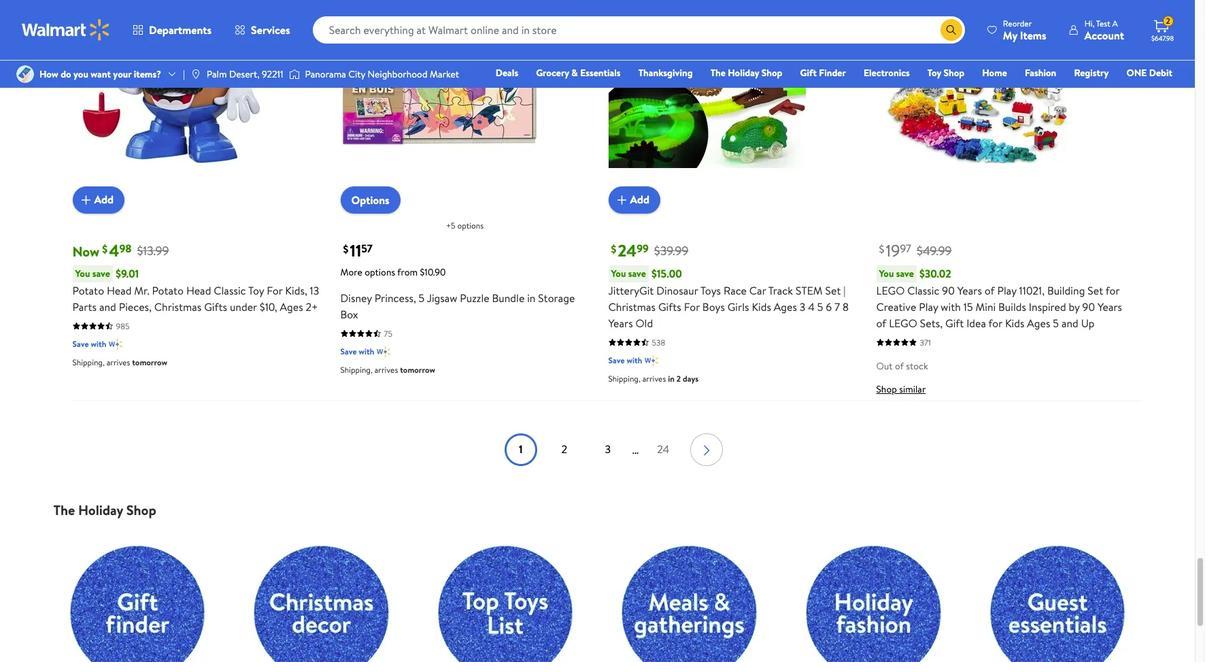 Task type: vqa. For each thing, say whether or not it's contained in the screenshot.
11 'Save with'
yes



Task type: describe. For each thing, give the bounding box(es) containing it.
1 horizontal spatial for
[[1106, 283, 1120, 298]]

by
[[1069, 299, 1080, 314]]

potato head mr. potato head classic toy for kids, 13 parts and pieces, christmas gifts under $10, ages 2+ image
[[72, 0, 270, 202]]

371
[[920, 337, 931, 348]]

panorama city neighborhood market
[[305, 67, 459, 81]]

save for 11
[[341, 345, 357, 357]]

0 vertical spatial lego
[[877, 283, 905, 298]]

storage
[[538, 290, 575, 305]]

items?
[[134, 67, 161, 81]]

creative
[[877, 299, 917, 314]]

test
[[1097, 17, 1111, 29]]

builds
[[999, 299, 1027, 314]]

1 head from the left
[[107, 283, 132, 298]]

ages inside you save $30.02 lego classic 90 years of play 11021, building set for creative play with 15 mini builds inspired by 90 years of lego sets, gift idea for kids ages 5 and up
[[1028, 315, 1051, 330]]

$647.98
[[1152, 33, 1175, 43]]

kids inside you save $30.02 lego classic 90 years of play 11021, building set for creative play with 15 mini builds inspired by 90 years of lego sets, gift idea for kids ages 5 and up
[[1006, 315, 1025, 330]]

add to cart image for $39.99
[[614, 192, 630, 208]]

thanksgiving link
[[633, 65, 699, 80]]

1 vertical spatial of
[[877, 315, 887, 330]]

with for $13.99
[[91, 338, 106, 349]]

stem
[[796, 283, 823, 298]]

arrives for 11
[[375, 364, 398, 375]]

lego classic 90 years of play 11021, building set for creative play with 15 mini builds inspired by 90 years of lego sets, gift idea for kids ages 5 and up image
[[877, 0, 1074, 202]]

$9.01
[[116, 266, 139, 281]]

services button
[[223, 14, 302, 46]]

shipping, for 11
[[341, 364, 373, 375]]

$13.99
[[137, 242, 169, 259]]

items
[[1021, 28, 1047, 43]]

christmas inside you save $9.01 potato head mr. potato head classic toy for kids, 13 parts and pieces, christmas gifts under $10, ages 2+
[[154, 299, 202, 314]]

similar
[[900, 382, 926, 396]]

reorder my items
[[1004, 17, 1047, 43]]

essentials
[[581, 66, 621, 80]]

disney princess, 5 jigsaw puzzle bundle in storage box
[[341, 290, 575, 322]]

5 inside you save $30.02 lego classic 90 years of play 11021, building set for creative play with 15 mini builds inspired by 90 years of lego sets, gift idea for kids ages 5 and up
[[1054, 315, 1060, 330]]

shipping, arrives in 2 days
[[609, 373, 699, 384]]

electronics
[[864, 66, 910, 80]]

toys
[[701, 283, 721, 298]]

old
[[636, 315, 653, 330]]

0 horizontal spatial gift
[[801, 66, 817, 80]]

$10.90
[[420, 265, 446, 279]]

0 vertical spatial 24
[[618, 239, 637, 262]]

with for $39.99
[[627, 354, 643, 366]]

kids inside you save $15.00 jitterygit dinosaur toys race car track stem set | christmas gifts for boys girls kids ages 3 4 5 6 7 8 years old
[[752, 299, 772, 314]]

Search search field
[[313, 16, 965, 44]]

ages inside you save $9.01 potato head mr. potato head classic toy for kids, 13 parts and pieces, christmas gifts under $10, ages 2+
[[280, 299, 303, 314]]

gift inside you save $30.02 lego classic 90 years of play 11021, building set for creative play with 15 mini builds inspired by 90 years of lego sets, gift idea for kids ages 5 and up
[[946, 315, 964, 330]]

options for +5
[[458, 220, 484, 231]]

now $ 4 98 $13.99
[[72, 239, 169, 262]]

home
[[983, 66, 1008, 80]]

add button for +5 options
[[72, 186, 125, 213]]

0 horizontal spatial 90
[[943, 283, 955, 298]]

toy inside you save $9.01 potato head mr. potato head classic toy for kids, 13 parts and pieces, christmas gifts under $10, ages 2+
[[248, 283, 264, 298]]

$ 11 57
[[343, 239, 373, 262]]

$30.02
[[920, 266, 952, 281]]

fashion
[[1025, 66, 1057, 80]]

you save $30.02 lego classic 90 years of play 11021, building set for creative play with 15 mini builds inspired by 90 years of lego sets, gift idea for kids ages 5 and up
[[877, 266, 1123, 330]]

classic inside you save $9.01 potato head mr. potato head classic toy for kids, 13 parts and pieces, christmas gifts under $10, ages 2+
[[214, 283, 246, 298]]

classic inside you save $30.02 lego classic 90 years of play 11021, building set for creative play with 15 mini builds inspired by 90 years of lego sets, gift idea for kids ages 5 and up
[[908, 283, 940, 298]]

1 horizontal spatial 24
[[658, 441, 670, 456]]

gifts inside you save $9.01 potato head mr. potato head classic toy for kids, 13 parts and pieces, christmas gifts under $10, ages 2+
[[204, 299, 227, 314]]

search icon image
[[946, 24, 957, 35]]

1 horizontal spatial years
[[958, 283, 983, 298]]

you
[[74, 67, 88, 81]]

now
[[72, 242, 100, 260]]

0 horizontal spatial for
[[989, 315, 1003, 330]]

box
[[341, 307, 358, 322]]

$39.99
[[654, 242, 689, 259]]

1 horizontal spatial holiday
[[728, 66, 760, 80]]

car
[[750, 283, 767, 298]]

up
[[1082, 315, 1095, 330]]

walmart+ link
[[1126, 84, 1179, 99]]

walmart plus image for $39.99
[[645, 354, 659, 367]]

0 vertical spatial |
[[183, 67, 185, 81]]

0 horizontal spatial the holiday shop
[[53, 501, 156, 519]]

shipping, arrives tomorrow for $13.99
[[72, 356, 167, 368]]

ages inside you save $15.00 jitterygit dinosaur toys race car track stem set | christmas gifts for boys girls kids ages 3 4 5 6 7 8 years old
[[774, 299, 797, 314]]

reorder
[[1004, 17, 1032, 29]]

save with for $39.99
[[609, 354, 643, 366]]

walmart plus image for 11
[[377, 345, 391, 358]]

registry
[[1075, 66, 1109, 80]]

save inside you save $30.02 lego classic 90 years of play 11021, building set for creative play with 15 mini builds inspired by 90 years of lego sets, gift idea for kids ages 5 and up
[[897, 266, 914, 280]]

0 vertical spatial play
[[998, 283, 1017, 298]]

&
[[572, 66, 578, 80]]

add for $39.99
[[630, 192, 650, 207]]

disney
[[341, 290, 372, 305]]

11
[[350, 239, 362, 262]]

0 horizontal spatial the
[[53, 501, 75, 519]]

$10,
[[260, 299, 277, 314]]

...
[[633, 442, 639, 457]]

7
[[835, 299, 840, 314]]

in inside the disney princess, 5 jigsaw puzzle bundle in storage box
[[527, 290, 536, 305]]

for inside you save $9.01 potato head mr. potato head classic toy for kids, 13 parts and pieces, christmas gifts under $10, ages 2+
[[267, 283, 283, 298]]

97
[[901, 241, 912, 256]]

save for $
[[92, 266, 110, 280]]

92211
[[262, 67, 283, 81]]

deals link
[[490, 65, 525, 80]]

more
[[341, 265, 363, 279]]

2 horizontal spatial of
[[985, 283, 995, 298]]

how
[[39, 67, 58, 81]]

 image for panorama
[[289, 67, 300, 81]]

hi,
[[1085, 17, 1095, 29]]

pieces,
[[119, 299, 152, 314]]

gift finder link
[[794, 65, 853, 80]]

1 vertical spatial lego
[[889, 315, 918, 330]]

$ 24 99 $39.99
[[611, 239, 689, 262]]

1 link
[[505, 433, 537, 466]]

walmart image
[[22, 19, 110, 41]]

fashion link
[[1019, 65, 1063, 80]]

options for more
[[365, 265, 395, 279]]

dinosaur
[[657, 283, 699, 298]]

shipping, for $13.99
[[72, 356, 105, 368]]

neighborhood
[[368, 67, 428, 81]]

99
[[637, 241, 649, 256]]

finder
[[819, 66, 846, 80]]

57
[[362, 241, 373, 256]]

538
[[652, 337, 666, 348]]

$ inside now $ 4 98 $13.99
[[102, 241, 108, 256]]

mini
[[976, 299, 996, 314]]

save with for $13.99
[[72, 338, 106, 349]]

1 horizontal spatial the holiday shop
[[711, 66, 783, 80]]

0 horizontal spatial holiday
[[78, 501, 123, 519]]

you inside you save $30.02 lego classic 90 years of play 11021, building set for creative play with 15 mini builds inspired by 90 years of lego sets, gift idea for kids ages 5 and up
[[879, 266, 894, 280]]

deals
[[496, 66, 519, 80]]

arrives for $39.99
[[643, 373, 666, 384]]

1 vertical spatial 2
[[677, 373, 681, 384]]

13
[[310, 283, 319, 298]]

the inside 'the holiday shop' link
[[711, 66, 726, 80]]

shop similar
[[877, 382, 926, 396]]

2 horizontal spatial years
[[1098, 299, 1123, 314]]

1 horizontal spatial of
[[895, 359, 904, 373]]

account
[[1085, 28, 1125, 43]]

19
[[886, 239, 901, 262]]

one debit link
[[1121, 65, 1179, 80]]

you for $
[[75, 266, 90, 280]]

out of stock
[[877, 359, 929, 373]]

years inside you save $15.00 jitterygit dinosaur toys race car track stem set | christmas gifts for boys girls kids ages 3 4 5 6 7 8 years old
[[609, 315, 633, 330]]

shop similar button
[[877, 382, 926, 396]]

toy shop
[[928, 66, 965, 80]]

your
[[113, 67, 132, 81]]

inspired
[[1029, 299, 1067, 314]]

save for $13.99
[[72, 338, 89, 349]]

options link
[[341, 186, 401, 213]]

one debit walmart+
[[1127, 66, 1173, 99]]

home link
[[977, 65, 1014, 80]]

add for +5 options
[[94, 192, 114, 207]]

3 link
[[592, 433, 624, 466]]

christmas inside you save $15.00 jitterygit dinosaur toys race car track stem set | christmas gifts for boys girls kids ages 3 4 5 6 7 8 years old
[[609, 299, 656, 314]]



Task type: locate. For each thing, give the bounding box(es) containing it.
0 horizontal spatial classic
[[214, 283, 246, 298]]

1 save from the left
[[92, 266, 110, 280]]

debit
[[1150, 66, 1173, 80]]

you for 24
[[611, 266, 626, 280]]

you up jitterygit
[[611, 266, 626, 280]]

kids down builds
[[1006, 315, 1025, 330]]

save for 24
[[629, 266, 646, 280]]

jigsaw
[[427, 290, 458, 305]]

toy
[[928, 66, 942, 80], [248, 283, 264, 298]]

0 horizontal spatial shipping, arrives tomorrow
[[72, 356, 167, 368]]

shipping, down parts
[[72, 356, 105, 368]]

lego down creative
[[889, 315, 918, 330]]

gifts
[[204, 299, 227, 314], [659, 299, 682, 314]]

2 classic from the left
[[908, 283, 940, 298]]

$ right now
[[102, 241, 108, 256]]

0 horizontal spatial of
[[877, 315, 887, 330]]

2 horizontal spatial arrives
[[643, 373, 666, 384]]

5 inside the disney princess, 5 jigsaw puzzle bundle in storage box
[[419, 290, 425, 305]]

1 horizontal spatial save with
[[341, 345, 374, 357]]

0 vertical spatial years
[[958, 283, 983, 298]]

0 horizontal spatial walmart plus image
[[109, 337, 123, 351]]

1 horizontal spatial options
[[458, 220, 484, 231]]

gift left finder
[[801, 66, 817, 80]]

2 you from the left
[[611, 266, 626, 280]]

shipping, arrives tomorrow down 75
[[341, 364, 435, 375]]

head down $9.01
[[107, 283, 132, 298]]

idea
[[967, 315, 987, 330]]

save with
[[72, 338, 106, 349], [341, 345, 374, 357], [609, 354, 643, 366]]

0 horizontal spatial set
[[826, 283, 841, 298]]

holiday
[[728, 66, 760, 80], [78, 501, 123, 519]]

0 horizontal spatial gifts
[[204, 299, 227, 314]]

3 save from the left
[[897, 266, 914, 280]]

2 add button from the left
[[609, 186, 661, 213]]

years
[[958, 283, 983, 298], [1098, 299, 1123, 314], [609, 315, 633, 330]]

arrives down 75
[[375, 364, 398, 375]]

in right bundle
[[527, 290, 536, 305]]

$ for 11
[[343, 241, 349, 256]]

kids
[[752, 299, 772, 314], [1006, 315, 1025, 330]]

Walmart Site-Wide search field
[[313, 16, 965, 44]]

1 horizontal spatial add button
[[609, 186, 661, 213]]

4 $ from the left
[[879, 241, 885, 256]]

1 vertical spatial for
[[989, 315, 1003, 330]]

1 horizontal spatial shipping,
[[341, 364, 373, 375]]

save inside you save $15.00 jitterygit dinosaur toys race car track stem set | christmas gifts for boys girls kids ages 3 4 5 6 7 8 years old
[[629, 266, 646, 280]]

3 down stem
[[800, 299, 806, 314]]

1 vertical spatial 90
[[1083, 299, 1096, 314]]

0 horizontal spatial you
[[75, 266, 90, 280]]

set inside you save $15.00 jitterygit dinosaur toys race car track stem set | christmas gifts for boys girls kids ages 3 4 5 6 7 8 years old
[[826, 283, 841, 298]]

walmart plus image
[[109, 337, 123, 351], [377, 345, 391, 358], [645, 354, 659, 367]]

1 vertical spatial and
[[1062, 315, 1079, 330]]

2+
[[306, 299, 318, 314]]

 image for palm
[[190, 69, 201, 80]]

1 horizontal spatial gift
[[946, 315, 964, 330]]

0 horizontal spatial save with
[[72, 338, 106, 349]]

of down creative
[[877, 315, 887, 330]]

for
[[1106, 283, 1120, 298], [989, 315, 1003, 330]]

2 set from the left
[[1088, 283, 1104, 298]]

4 down stem
[[808, 299, 815, 314]]

0 vertical spatial kids
[[752, 299, 772, 314]]

shipping, down old
[[609, 373, 641, 384]]

1 horizontal spatial 3
[[800, 299, 806, 314]]

$ for 19
[[879, 241, 885, 256]]

the holiday shop
[[711, 66, 783, 80], [53, 501, 156, 519]]

0 horizontal spatial play
[[919, 299, 939, 314]]

gift finder
[[801, 66, 846, 80]]

for left boys
[[684, 299, 700, 314]]

1 horizontal spatial classic
[[908, 283, 940, 298]]

of up mini
[[985, 283, 995, 298]]

walmart+
[[1133, 85, 1173, 99]]

1 horizontal spatial play
[[998, 283, 1017, 298]]

add to cart image for +5 options
[[78, 192, 94, 208]]

disney princess, 5 jigsaw puzzle bundle in storage box image
[[341, 0, 538, 202]]

2 horizontal spatial you
[[879, 266, 894, 280]]

1 set from the left
[[826, 283, 841, 298]]

electronics link
[[858, 65, 916, 80]]

0 horizontal spatial save
[[92, 266, 110, 280]]

2 add to cart image from the left
[[614, 192, 630, 208]]

with down disney
[[359, 345, 374, 357]]

with for 11
[[359, 345, 374, 357]]

sets,
[[921, 315, 943, 330]]

with inside you save $30.02 lego classic 90 years of play 11021, building set for creative play with 15 mini builds inspired by 90 years of lego sets, gift idea for kids ages 5 and up
[[941, 299, 961, 314]]

shipping, arrives tomorrow for 11
[[341, 364, 435, 375]]

for right building
[[1106, 283, 1120, 298]]

0 horizontal spatial 4
[[109, 239, 119, 262]]

for
[[267, 283, 283, 298], [684, 299, 700, 314]]

in left days
[[668, 373, 675, 384]]

0 horizontal spatial add button
[[72, 186, 125, 213]]

and down by
[[1062, 315, 1079, 330]]

0 vertical spatial 3
[[800, 299, 806, 314]]

you save $15.00 jitterygit dinosaur toys race car track stem set | christmas gifts for boys girls kids ages 3 4 5 6 7 8 years old
[[609, 266, 849, 330]]

christmas right pieces,
[[154, 299, 202, 314]]

arrives down the 538
[[643, 373, 666, 384]]

$ left 19 at top
[[879, 241, 885, 256]]

0 horizontal spatial |
[[183, 67, 185, 81]]

2 horizontal spatial ages
[[1028, 315, 1051, 330]]

you inside you save $9.01 potato head mr. potato head classic toy for kids, 13 parts and pieces, christmas gifts under $10, ages 2+
[[75, 266, 90, 280]]

4 inside you save $15.00 jitterygit dinosaur toys race car track stem set | christmas gifts for boys girls kids ages 3 4 5 6 7 8 years old
[[808, 299, 815, 314]]

 image
[[16, 65, 34, 83]]

1 vertical spatial 4
[[808, 299, 815, 314]]

1 horizontal spatial in
[[668, 373, 675, 384]]

christmas
[[154, 299, 202, 314], [609, 299, 656, 314]]

5 down 'inspired'
[[1054, 315, 1060, 330]]

2 vertical spatial of
[[895, 359, 904, 373]]

save up shipping, arrives in 2 days
[[609, 354, 625, 366]]

mr.
[[134, 283, 149, 298]]

city
[[348, 67, 366, 81]]

next page image
[[699, 439, 715, 461]]

0 horizontal spatial and
[[99, 299, 116, 314]]

2 christmas from the left
[[609, 299, 656, 314]]

and right parts
[[99, 299, 116, 314]]

gift
[[801, 66, 817, 80], [946, 315, 964, 330]]

shipping, for $39.99
[[609, 373, 641, 384]]

add up 99
[[630, 192, 650, 207]]

2 horizontal spatial 2
[[1167, 15, 1171, 27]]

you down 19 at top
[[879, 266, 894, 280]]

ages down track
[[774, 299, 797, 314]]

3 $ from the left
[[611, 241, 617, 256]]

boys
[[703, 299, 725, 314]]

5 inside you save $15.00 jitterygit dinosaur toys race car track stem set | christmas gifts for boys girls kids ages 3 4 5 6 7 8 years old
[[818, 299, 824, 314]]

75
[[384, 328, 393, 339]]

1 horizontal spatial save
[[341, 345, 357, 357]]

24
[[618, 239, 637, 262], [658, 441, 670, 456]]

add to cart image up now
[[78, 192, 94, 208]]

|
[[183, 67, 185, 81], [844, 283, 846, 298]]

add to cart image
[[78, 192, 94, 208], [614, 192, 630, 208]]

2 horizontal spatial save
[[897, 266, 914, 280]]

1 vertical spatial the
[[53, 501, 75, 519]]

1 horizontal spatial shipping, arrives tomorrow
[[341, 364, 435, 375]]

1 horizontal spatial you
[[611, 266, 626, 280]]

4 up $9.01
[[109, 239, 119, 262]]

+5
[[446, 220, 456, 231]]

jitterygit dinosaur toys race car track stem set | christmas gifts for boys girls kids ages 3 4 5 6 7 8 years old image
[[609, 0, 806, 202]]

2
[[1167, 15, 1171, 27], [677, 373, 681, 384], [562, 441, 567, 456]]

options right +5 in the top of the page
[[458, 220, 484, 231]]

departments
[[149, 22, 212, 37]]

do
[[61, 67, 71, 81]]

options
[[351, 192, 390, 207]]

1 horizontal spatial walmart plus image
[[377, 345, 391, 358]]

out
[[877, 359, 893, 373]]

0 horizontal spatial options
[[365, 265, 395, 279]]

$ inside $ 11 57
[[343, 241, 349, 256]]

kids,
[[285, 283, 307, 298]]

years up 15 at the right of page
[[958, 283, 983, 298]]

90
[[943, 283, 955, 298], [1083, 299, 1096, 314]]

0 vertical spatial toy
[[928, 66, 942, 80]]

24 up jitterygit
[[618, 239, 637, 262]]

girls
[[728, 299, 750, 314]]

play up builds
[[998, 283, 1017, 298]]

$ for 24
[[611, 241, 617, 256]]

save down box
[[341, 345, 357, 357]]

arrives for $13.99
[[107, 356, 130, 368]]

1 you from the left
[[75, 266, 90, 280]]

track
[[769, 283, 793, 298]]

my
[[1004, 28, 1018, 43]]

| inside you save $15.00 jitterygit dinosaur toys race car track stem set | christmas gifts for boys girls kids ages 3 4 5 6 7 8 years old
[[844, 283, 846, 298]]

play up "sets,"
[[919, 299, 939, 314]]

jitterygit
[[609, 283, 654, 298]]

2 head from the left
[[186, 283, 211, 298]]

6
[[826, 299, 832, 314]]

0 horizontal spatial  image
[[190, 69, 201, 80]]

save inside you save $9.01 potato head mr. potato head classic toy for kids, 13 parts and pieces, christmas gifts under $10, ages 2+
[[92, 266, 110, 280]]

$ left 99
[[611, 241, 617, 256]]

with left 15 at the right of page
[[941, 299, 961, 314]]

gifts inside you save $15.00 jitterygit dinosaur toys race car track stem set | christmas gifts for boys girls kids ages 3 4 5 6 7 8 years old
[[659, 299, 682, 314]]

1 horizontal spatial potato
[[152, 283, 184, 298]]

2 up the $647.98
[[1167, 15, 1171, 27]]

1 vertical spatial gift
[[946, 315, 964, 330]]

1 christmas from the left
[[154, 299, 202, 314]]

1 horizontal spatial and
[[1062, 315, 1079, 330]]

kids down car
[[752, 299, 772, 314]]

and inside you save $9.01 potato head mr. potato head classic toy for kids, 13 parts and pieces, christmas gifts under $10, ages 2+
[[99, 299, 116, 314]]

years right by
[[1098, 299, 1123, 314]]

shipping, arrives tomorrow down 985
[[72, 356, 167, 368]]

save down parts
[[72, 338, 89, 349]]

1 horizontal spatial |
[[844, 283, 846, 298]]

0 horizontal spatial years
[[609, 315, 633, 330]]

2 potato from the left
[[152, 283, 184, 298]]

gifts down dinosaur
[[659, 299, 682, 314]]

ages
[[280, 299, 303, 314], [774, 299, 797, 314], [1028, 315, 1051, 330]]

market
[[430, 67, 459, 81]]

arrives down 985
[[107, 356, 130, 368]]

3 you from the left
[[879, 266, 894, 280]]

2 link
[[548, 433, 581, 466]]

1 horizontal spatial for
[[684, 299, 700, 314]]

add up now $ 4 98 $13.99
[[94, 192, 114, 207]]

2 gifts from the left
[[659, 299, 682, 314]]

1 add button from the left
[[72, 186, 125, 213]]

of right out
[[895, 359, 904, 373]]

1 add to cart image from the left
[[78, 192, 94, 208]]

potato up parts
[[72, 283, 104, 298]]

options down 57
[[365, 265, 395, 279]]

set right building
[[1088, 283, 1104, 298]]

shipping, down box
[[341, 364, 373, 375]]

ages down 'inspired'
[[1028, 315, 1051, 330]]

registry link
[[1069, 65, 1116, 80]]

0 horizontal spatial 2
[[562, 441, 567, 456]]

 image
[[289, 67, 300, 81], [190, 69, 201, 80]]

1 vertical spatial play
[[919, 299, 939, 314]]

1 add from the left
[[94, 192, 114, 207]]

0 horizontal spatial 24
[[618, 239, 637, 262]]

grocery & essentials
[[536, 66, 621, 80]]

1 horizontal spatial 90
[[1083, 299, 1096, 314]]

| left palm
[[183, 67, 185, 81]]

walmart plus image up shipping, arrives in 2 days
[[645, 354, 659, 367]]

gift down 15 at the right of page
[[946, 315, 964, 330]]

3 inside you save $15.00 jitterygit dinosaur toys race car track stem set | christmas gifts for boys girls kids ages 3 4 5 6 7 8 years old
[[800, 299, 806, 314]]

1 potato from the left
[[72, 283, 104, 298]]

0 vertical spatial for
[[267, 283, 283, 298]]

for down mini
[[989, 315, 1003, 330]]

0 vertical spatial the
[[711, 66, 726, 80]]

1 horizontal spatial christmas
[[609, 299, 656, 314]]

set up 6
[[826, 283, 841, 298]]

0 horizontal spatial kids
[[752, 299, 772, 314]]

1 horizontal spatial ages
[[774, 299, 797, 314]]

1 vertical spatial in
[[668, 373, 675, 384]]

head right mr.
[[186, 283, 211, 298]]

thanksgiving
[[639, 66, 693, 80]]

8
[[843, 299, 849, 314]]

from
[[398, 265, 418, 279]]

15
[[964, 299, 974, 314]]

save up jitterygit
[[629, 266, 646, 280]]

walmart plus image down 75
[[377, 345, 391, 358]]

0 vertical spatial and
[[99, 299, 116, 314]]

gifts left under
[[204, 299, 227, 314]]

potato right mr.
[[152, 283, 184, 298]]

you down now
[[75, 266, 90, 280]]

stock
[[907, 359, 929, 373]]

2 $647.98
[[1152, 15, 1175, 43]]

1 horizontal spatial add
[[630, 192, 650, 207]]

5 left the jigsaw
[[419, 290, 425, 305]]

0 vertical spatial holiday
[[728, 66, 760, 80]]

5 left 6
[[818, 299, 824, 314]]

save left $9.01
[[92, 266, 110, 280]]

add button up now
[[72, 186, 125, 213]]

$ inside '$ 19 97 $49.99'
[[879, 241, 885, 256]]

classic up under
[[214, 283, 246, 298]]

0 horizontal spatial 5
[[419, 290, 425, 305]]

ages down kids,
[[280, 299, 303, 314]]

and inside you save $30.02 lego classic 90 years of play 11021, building set for creative play with 15 mini builds inspired by 90 years of lego sets, gift idea for kids ages 5 and up
[[1062, 315, 1079, 330]]

you inside you save $15.00 jitterygit dinosaur toys race car track stem set | christmas gifts for boys girls kids ages 3 4 5 6 7 8 years old
[[611, 266, 626, 280]]

1 horizontal spatial arrives
[[375, 364, 398, 375]]

2 save from the left
[[629, 266, 646, 280]]

1 $ from the left
[[102, 241, 108, 256]]

$ left 11
[[343, 241, 349, 256]]

1 gifts from the left
[[204, 299, 227, 314]]

2 add from the left
[[630, 192, 650, 207]]

lego
[[877, 283, 905, 298], [889, 315, 918, 330]]

toy up $10,
[[248, 283, 264, 298]]

1 horizontal spatial 5
[[818, 299, 824, 314]]

desert,
[[229, 67, 260, 81]]

1 vertical spatial 24
[[658, 441, 670, 456]]

1 horizontal spatial kids
[[1006, 315, 1025, 330]]

2 horizontal spatial walmart plus image
[[645, 354, 659, 367]]

0 vertical spatial options
[[458, 220, 484, 231]]

1 horizontal spatial gifts
[[659, 299, 682, 314]]

toy right electronics link
[[928, 66, 942, 80]]

3 left ...
[[605, 441, 611, 456]]

| up 8 at the top
[[844, 283, 846, 298]]

1 vertical spatial the holiday shop
[[53, 501, 156, 519]]

puzzle
[[460, 290, 490, 305]]

24 right ...
[[658, 441, 670, 456]]

add button up 99
[[609, 186, 661, 213]]

bundle
[[492, 290, 525, 305]]

parts
[[72, 299, 97, 314]]

2 horizontal spatial save with
[[609, 354, 643, 366]]

tomorrow for $13.99
[[132, 356, 167, 368]]

 image left palm
[[190, 69, 201, 80]]

head
[[107, 283, 132, 298], [186, 283, 211, 298]]

1 classic from the left
[[214, 283, 246, 298]]

want
[[91, 67, 111, 81]]

race
[[724, 283, 747, 298]]

1 horizontal spatial save
[[629, 266, 646, 280]]

a
[[1113, 17, 1118, 29]]

2 for 2
[[562, 441, 567, 456]]

walmart plus image for $13.99
[[109, 337, 123, 351]]

lego up creative
[[877, 283, 905, 298]]

2 for 2 $647.98
[[1167, 15, 1171, 27]]

with down parts
[[91, 338, 106, 349]]

tomorrow for 11
[[400, 364, 435, 375]]

set
[[826, 283, 841, 298], [1088, 283, 1104, 298]]

walmart plus image down 985
[[109, 337, 123, 351]]

shipping, arrives tomorrow
[[72, 356, 167, 368], [341, 364, 435, 375]]

you save $9.01 potato head mr. potato head classic toy for kids, 13 parts and pieces, christmas gifts under $10, ages 2+
[[72, 266, 319, 314]]

1 horizontal spatial the
[[711, 66, 726, 80]]

save with for 11
[[341, 345, 374, 357]]

2 left days
[[677, 373, 681, 384]]

save for $39.99
[[609, 354, 625, 366]]

0 horizontal spatial tomorrow
[[132, 356, 167, 368]]

christmas down jitterygit
[[609, 299, 656, 314]]

classic
[[214, 283, 246, 298], [908, 283, 940, 298]]

palm
[[207, 67, 227, 81]]

1 horizontal spatial tomorrow
[[400, 364, 435, 375]]

save down 97
[[897, 266, 914, 280]]

and
[[99, 299, 116, 314], [1062, 315, 1079, 330]]

1 vertical spatial 3
[[605, 441, 611, 456]]

add to cart image up $ 24 99 $39.99
[[614, 192, 630, 208]]

1 horizontal spatial  image
[[289, 67, 300, 81]]

1 horizontal spatial head
[[186, 283, 211, 298]]

$15.00
[[652, 266, 683, 281]]

toy inside toy shop link
[[928, 66, 942, 80]]

set inside you save $30.02 lego classic 90 years of play 11021, building set for creative play with 15 mini builds inspired by 90 years of lego sets, gift idea for kids ages 5 and up
[[1088, 283, 1104, 298]]

+5 options
[[446, 220, 484, 231]]

you
[[75, 266, 90, 280], [611, 266, 626, 280], [879, 266, 894, 280]]

for up $10,
[[267, 283, 283, 298]]

save with up shipping, arrives in 2 days
[[609, 354, 643, 366]]

0 vertical spatial the holiday shop
[[711, 66, 783, 80]]

years left old
[[609, 315, 633, 330]]

2 horizontal spatial 5
[[1054, 315, 1060, 330]]

2 right 1
[[562, 441, 567, 456]]

0 vertical spatial gift
[[801, 66, 817, 80]]

1 vertical spatial for
[[684, 299, 700, 314]]

list
[[45, 518, 1150, 662]]

11021,
[[1020, 283, 1045, 298]]

2 $ from the left
[[343, 241, 349, 256]]

services
[[251, 22, 290, 37]]

add button for $39.99
[[609, 186, 661, 213]]

for inside you save $15.00 jitterygit dinosaur toys race car track stem set | christmas gifts for boys girls kids ages 3 4 5 6 7 8 years old
[[684, 299, 700, 314]]

the holiday shop link
[[705, 65, 789, 80]]

90 right by
[[1083, 299, 1096, 314]]

classic down $30.02
[[908, 283, 940, 298]]

save with down box
[[341, 345, 374, 357]]

with up shipping, arrives in 2 days
[[627, 354, 643, 366]]

0 horizontal spatial 3
[[605, 441, 611, 456]]

save with down parts
[[72, 338, 106, 349]]

$ inside $ 24 99 $39.99
[[611, 241, 617, 256]]

 image right 92211
[[289, 67, 300, 81]]

0 vertical spatial 90
[[943, 283, 955, 298]]

0 vertical spatial 4
[[109, 239, 119, 262]]

2 inside 2 $647.98
[[1167, 15, 1171, 27]]

90 down $30.02
[[943, 283, 955, 298]]



